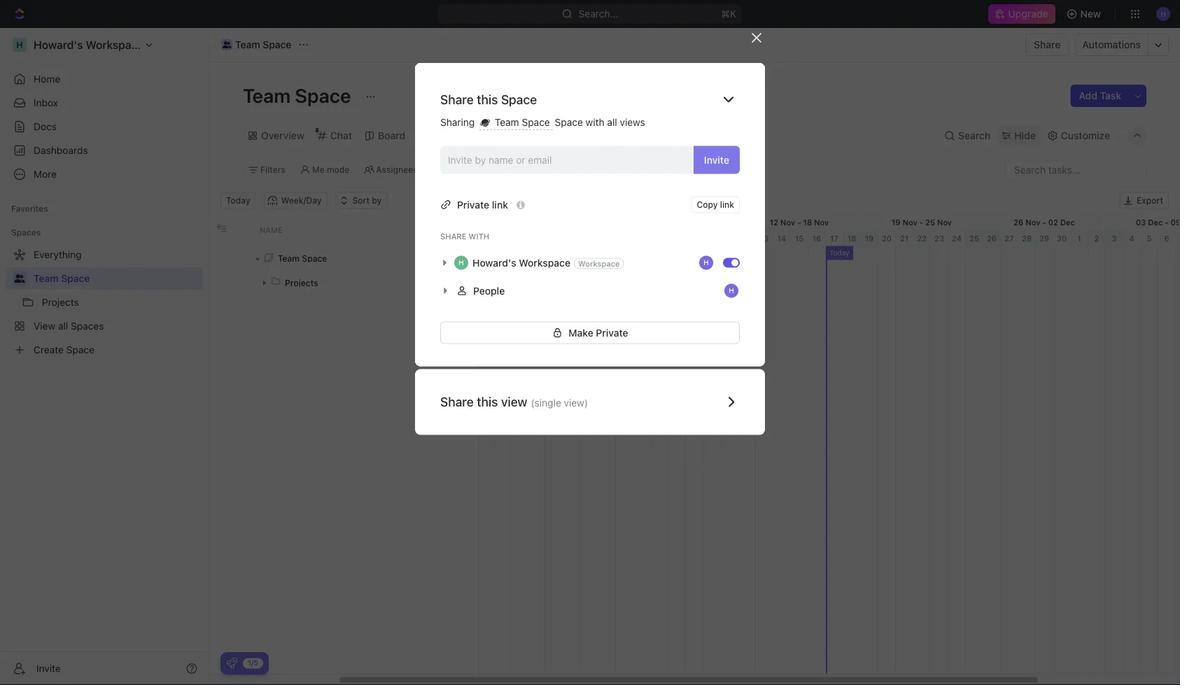 Task type: locate. For each thing, give the bounding box(es) containing it.
0 horizontal spatial oct
[[415, 218, 428, 227]]

28 right 27 element
[[1022, 234, 1032, 243]]

1 horizontal spatial team space link
[[218, 36, 295, 53]]

0 horizontal spatial private
[[457, 199, 489, 210]]

link up 29 oct - 04 nov element
[[492, 199, 508, 210]]

hide
[[1014, 130, 1036, 141], [441, 165, 460, 175]]

0 vertical spatial 26
[[1014, 218, 1024, 227]]

this left (
[[477, 395, 498, 410]]

25
[[925, 218, 935, 227], [970, 234, 979, 243]]

today
[[226, 196, 250, 205], [829, 249, 850, 257]]

1 vertical spatial 19
[[865, 234, 874, 243]]

1 this from the top
[[477, 92, 498, 107]]

1 horizontal spatial workspace
[[578, 259, 620, 268]]

0 vertical spatial team space link
[[218, 36, 295, 53]]

19 element
[[861, 231, 878, 246]]

team space inside team space tree
[[34, 273, 90, 284]]

28 inside 22 oct - 28 oct element
[[436, 218, 446, 227]]

14
[[777, 234, 786, 243]]

h down share with
[[459, 259, 464, 267]]

0 vertical spatial with
[[586, 117, 605, 128]]

0 vertical spatial this
[[477, 92, 498, 107]]

1 horizontal spatial view
[[564, 397, 584, 409]]

3 - from the left
[[920, 218, 923, 227]]

private up share with
[[457, 199, 489, 210]]

calendar link
[[471, 126, 516, 146]]

nov up 21 element
[[903, 218, 917, 227]]

invite inside sidebar navigation
[[36, 663, 61, 674]]

0 horizontal spatial 19
[[865, 234, 874, 243]]

0 horizontal spatial with
[[469, 232, 489, 241]]

workspace
[[519, 257, 570, 269], [578, 259, 620, 268]]

0 horizontal spatial view
[[501, 395, 527, 410]]

10 element
[[703, 231, 721, 246]]

1 vertical spatial private
[[596, 327, 628, 339]]

1 vertical spatial with
[[469, 232, 489, 241]]

team space right user group icon
[[34, 273, 90, 284]]

Invite by name or email text field
[[448, 150, 688, 171]]

1 vertical spatial 26
[[987, 234, 997, 243]]

0 horizontal spatial invite
[[36, 663, 61, 674]]

29 element containing 29
[[1036, 231, 1053, 246]]

search
[[958, 130, 991, 141]]

5 - from the left
[[1165, 218, 1169, 227]]

4 - from the left
[[1043, 218, 1046, 227]]

0 vertical spatial 18
[[803, 218, 812, 227]]

1 vertical spatial hide
[[441, 165, 460, 175]]

0 horizontal spatial 28 element
[[477, 231, 494, 246]]

oct up share with
[[449, 218, 462, 227]]

29 element up howard's
[[494, 231, 512, 246]]

inbox link
[[6, 92, 203, 114]]

share for share
[[1034, 39, 1061, 50]]

5 nov from the left
[[1026, 218, 1040, 227]]

1 horizontal spatial 18
[[847, 234, 856, 243]]

chat
[[330, 130, 352, 141]]

28 up share with
[[436, 218, 446, 227]]

29 element
[[494, 231, 512, 246], [1036, 231, 1053, 246]]

22 down 19 nov - 25 nov
[[917, 234, 927, 243]]

29 oct - 04 nov element
[[494, 215, 616, 230]]

31 element
[[528, 231, 546, 246]]

workspace down 4 element
[[578, 259, 620, 268]]

view right single
[[564, 397, 584, 409]]

1 horizontal spatial 26
[[1014, 218, 1024, 227]]

1 29 element from the left
[[494, 231, 512, 246]]

team space up overview
[[243, 84, 355, 107]]

team
[[235, 39, 260, 50], [243, 84, 291, 107], [495, 117, 519, 128], [278, 253, 300, 263], [34, 273, 59, 284]]

upgrade
[[1008, 8, 1048, 20]]

space inside tree
[[61, 273, 90, 284]]

1 horizontal spatial 22
[[917, 234, 927, 243]]

1 horizontal spatial 7 element
[[1176, 231, 1180, 246]]

dec right 03 at the top of the page
[[1148, 218, 1163, 227]]

22 down assignees
[[403, 218, 413, 227]]

2
[[1094, 234, 1099, 243]]

team space down name
[[278, 253, 327, 263]]

26 for 26 nov - 02 dec
[[1014, 218, 1024, 227]]

team right user group icon
[[34, 273, 59, 284]]

28 element up howard's
[[477, 231, 494, 246]]

30 element left 1 in the top right of the page
[[1053, 231, 1071, 246]]

team space tree
[[6, 244, 203, 361]]

1 horizontal spatial 29 element
[[1036, 231, 1053, 246]]

-
[[431, 218, 434, 227], [797, 218, 801, 227], [920, 218, 923, 227], [1043, 218, 1046, 227], [1165, 218, 1169, 227]]

h down 10 element
[[704, 259, 709, 267]]

name column header
[[251, 215, 433, 245]]

- for 02
[[1043, 218, 1046, 227]]

make private
[[569, 327, 628, 339]]

nov up 29
[[1026, 218, 1040, 227]]

views
[[620, 117, 645, 128]]

22 oct - 28 oct
[[403, 218, 462, 227]]

18
[[803, 218, 812, 227], [847, 234, 856, 243]]

dashboards link
[[6, 139, 203, 162]]

share
[[1034, 39, 1061, 50], [440, 92, 474, 107], [440, 232, 467, 241], [440, 395, 474, 410]]

0 horizontal spatial dec
[[1060, 218, 1075, 227]]

0 horizontal spatial 26
[[987, 234, 997, 243]]

7 element right 6
[[1176, 231, 1180, 246]]

3 nov from the left
[[903, 218, 917, 227]]

h down 11 element
[[729, 287, 734, 295]]

0 horizontal spatial team space link
[[34, 267, 200, 290]]

team space link
[[218, 36, 295, 53], [34, 267, 200, 290]]

nov up 23 element
[[937, 218, 952, 227]]

1 vertical spatial today
[[829, 249, 850, 257]]

22
[[403, 218, 413, 227], [917, 234, 927, 243]]

team up overview link
[[243, 84, 291, 107]]

0 horizontal spatial 28
[[436, 218, 446, 227]]

18 right 17 element
[[847, 234, 856, 243]]

28 up howard's
[[480, 234, 490, 243]]

add task button
[[1071, 85, 1130, 107]]

name
[[260, 225, 283, 234]]

1 horizontal spatial hide
[[1014, 130, 1036, 141]]

team space right user group image on the left top
[[235, 39, 292, 50]]

1 vertical spatial 25
[[970, 234, 979, 243]]

12 nov - 18 nov
[[770, 218, 829, 227]]

1 horizontal spatial with
[[586, 117, 605, 128]]

space
[[263, 39, 292, 50], [295, 84, 351, 107], [501, 92, 537, 107], [522, 117, 550, 128], [555, 117, 583, 128], [302, 253, 327, 263], [61, 273, 90, 284]]

22 for 22 oct - 28 oct
[[403, 218, 413, 227]]

with up table
[[586, 117, 605, 128]]

gantt link
[[539, 126, 567, 146]]

dec
[[1060, 218, 1075, 227], [1148, 218, 1163, 227]]

26 up 27 element
[[1014, 218, 1024, 227]]

26 nov - 02 dec
[[1014, 218, 1075, 227]]

space inside cell
[[302, 253, 327, 263]]

1 horizontal spatial 19
[[892, 218, 901, 227]]

1 horizontal spatial 28 element
[[1018, 231, 1036, 246]]

automations button
[[1075, 34, 1148, 55]]

oct down assignees
[[415, 218, 428, 227]]

2 horizontal spatial 28
[[1022, 234, 1032, 243]]

1 horizontal spatial h
[[704, 259, 709, 267]]

0 vertical spatial today
[[226, 196, 250, 205]]

hide inside button
[[441, 165, 460, 175]]

2 30 element from the left
[[1053, 231, 1071, 246]]

16 element
[[808, 231, 826, 246]]

add
[[1079, 90, 1098, 101]]

0 horizontal spatial 30 element
[[512, 231, 528, 246]]

0 vertical spatial 19
[[892, 218, 901, 227]]

1 nov from the left
[[781, 218, 795, 227]]

view
[[501, 395, 527, 410], [564, 397, 584, 409]]

howard's workspace
[[472, 257, 570, 269]]

0 vertical spatial invite
[[704, 154, 729, 166]]

19 up 21
[[892, 218, 901, 227]]

dec right 02
[[1060, 218, 1075, 227]]

24 element
[[948, 231, 966, 246]]

0 horizontal spatial link
[[492, 199, 508, 210]]

05 nov - 11 nov element
[[616, 215, 738, 230]]

0 horizontal spatial 7 element
[[651, 231, 668, 246]]

nov right 12
[[781, 218, 795, 227]]

people
[[473, 285, 505, 297]]

11 element
[[721, 231, 738, 246]]

16
[[812, 234, 821, 243]]

with
[[586, 117, 605, 128], [469, 232, 489, 241]]

new button
[[1061, 3, 1109, 25]]

hide right search
[[1014, 130, 1036, 141]]

2 29 element from the left
[[1036, 231, 1053, 246]]

link right copy
[[720, 200, 734, 210]]

7 element
[[651, 231, 668, 246], [1176, 231, 1180, 246]]

15 element
[[791, 231, 808, 246]]

team space up calendar
[[492, 117, 553, 128]]

nov
[[781, 218, 795, 227], [814, 218, 829, 227], [903, 218, 917, 227], [937, 218, 952, 227], [1026, 218, 1040, 227]]

link for private link
[[492, 199, 508, 210]]

0 vertical spatial hide
[[1014, 130, 1036, 141]]

column header
[[209, 215, 230, 245], [230, 215, 251, 245], [433, 215, 454, 245], [454, 215, 478, 245]]

0 horizontal spatial 22
[[403, 218, 413, 227]]

19 right 18 element
[[865, 234, 874, 243]]

25 element
[[966, 231, 983, 246]]

inbox
[[34, 97, 58, 108]]

 image
[[461, 226, 471, 236]]

1 vertical spatial invite
[[36, 663, 61, 674]]

user group image
[[14, 274, 25, 283]]

1 horizontal spatial link
[[720, 200, 734, 210]]

1 element
[[546, 231, 563, 246]]

0 vertical spatial 22
[[403, 218, 413, 227]]

0 horizontal spatial 25
[[925, 218, 935, 227]]

25 right the 24 element
[[970, 234, 979, 243]]

with up howard's
[[469, 232, 489, 241]]

28 element left 29
[[1018, 231, 1036, 246]]

0 horizontal spatial hide
[[441, 165, 460, 175]]

1 vertical spatial team space link
[[34, 267, 200, 290]]

1 - from the left
[[431, 218, 434, 227]]

automations
[[1082, 39, 1141, 50]]

0 horizontal spatial today
[[226, 196, 250, 205]]

25 up 22 element
[[925, 218, 935, 227]]

task
[[1100, 90, 1121, 101]]

1 horizontal spatial today
[[829, 249, 850, 257]]

0 horizontal spatial 18
[[803, 218, 812, 227]]

1 vertical spatial this
[[477, 395, 498, 410]]

21 element
[[896, 231, 913, 246]]

workspace down 31 element
[[519, 257, 570, 269]]

private right make
[[596, 327, 628, 339]]

team down name
[[278, 253, 300, 263]]

1 horizontal spatial 30 element
[[1053, 231, 1071, 246]]

24
[[952, 234, 962, 243]]

2 this from the top
[[477, 395, 498, 410]]

19
[[892, 218, 901, 227], [865, 234, 874, 243]]

30 element up "howard's workspace"
[[512, 231, 528, 246]]

today button
[[220, 192, 256, 209]]

 image inside column header
[[461, 226, 471, 236]]

(
[[531, 397, 535, 409]]

29 element down 26 nov - 02 dec element
[[1036, 231, 1053, 246]]

- for 25
[[920, 218, 923, 227]]

8 element
[[668, 231, 686, 246]]

09
[[1171, 218, 1180, 227]]

hide down list
[[441, 165, 460, 175]]

 image
[[217, 223, 226, 233]]

1 30 element from the left
[[512, 231, 528, 246]]

private
[[457, 199, 489, 210], [596, 327, 628, 339]]

1 horizontal spatial invite
[[704, 154, 729, 166]]

1 horizontal spatial 28
[[480, 234, 490, 243]]

30 element
[[512, 231, 528, 246], [1053, 231, 1071, 246]]

1 dec from the left
[[1060, 218, 1075, 227]]

upgrade link
[[989, 4, 1055, 24]]

26 nov - 02 dec element
[[983, 215, 1106, 230]]

view left (
[[501, 395, 527, 410]]

1 horizontal spatial private
[[596, 327, 628, 339]]

team inside team space cell
[[278, 253, 300, 263]]

26 right 25 element
[[987, 234, 997, 243]]

28 element
[[477, 231, 494, 246], [1018, 231, 1036, 246]]

19 nov - 25 nov element
[[861, 215, 983, 230]]

2 dec from the left
[[1148, 218, 1163, 227]]

0 horizontal spatial h
[[459, 259, 464, 267]]

onboarding checklist button element
[[226, 658, 237, 669]]

share this space
[[440, 92, 537, 107]]

user group image
[[222, 41, 231, 48]]

nov up 16 element
[[814, 218, 829, 227]]

1 horizontal spatial dec
[[1148, 218, 1163, 227]]

name row
[[209, 215, 478, 246]]

5
[[1147, 234, 1152, 243]]

28
[[436, 218, 446, 227], [480, 234, 490, 243], [1022, 234, 1032, 243]]

team right user group image on the left top
[[235, 39, 260, 50]]

26
[[1014, 218, 1024, 227], [987, 234, 997, 243]]

oct
[[415, 218, 428, 227], [449, 218, 462, 227]]

2 - from the left
[[797, 218, 801, 227]]

team space
[[235, 39, 292, 50], [243, 84, 355, 107], [492, 117, 553, 128], [278, 253, 327, 263], [34, 273, 90, 284]]

share inside share button
[[1034, 39, 1061, 50]]

18 up 15 element on the top right of page
[[803, 218, 812, 227]]

home
[[34, 73, 60, 85]]

7 element down "05 nov - 11 nov" element
[[651, 231, 668, 246]]

19 for 19
[[865, 234, 874, 243]]

12 nov - 18 nov element
[[738, 215, 861, 230]]

2 element
[[563, 231, 581, 246]]

overview link
[[258, 126, 304, 146]]

1 vertical spatial 18
[[847, 234, 856, 243]]

export
[[1137, 196, 1163, 205]]

13 element
[[756, 231, 773, 246]]

1 vertical spatial 22
[[917, 234, 927, 243]]

1 horizontal spatial oct
[[449, 218, 462, 227]]

18 element
[[843, 231, 861, 246]]

0 horizontal spatial 29 element
[[494, 231, 512, 246]]

this up sharing
[[477, 92, 498, 107]]

invite
[[704, 154, 729, 166], [36, 663, 61, 674]]



Task type: vqa. For each thing, say whether or not it's contained in the screenshot.
Customize
yes



Task type: describe. For each thing, give the bounding box(es) containing it.
1
[[1078, 234, 1081, 243]]

board link
[[375, 126, 406, 146]]

spaces
[[11, 227, 41, 237]]

share button
[[1026, 34, 1069, 56]]

export button
[[1120, 192, 1169, 209]]

1 28 element from the left
[[477, 231, 494, 246]]

22 for 22
[[917, 234, 927, 243]]

12 element
[[738, 231, 756, 246]]

assignees button
[[359, 161, 424, 178]]

03
[[1136, 218, 1146, 227]]

2 column header from the left
[[230, 215, 251, 245]]

4 element
[[598, 231, 616, 246]]

29
[[1039, 234, 1049, 243]]

19 for 19 nov - 25 nov
[[892, 218, 901, 227]]

home link
[[6, 68, 203, 90]]

3 element
[[581, 231, 598, 246]]

9 element
[[686, 231, 703, 246]]

nov for 19
[[903, 218, 917, 227]]

4 nov from the left
[[937, 218, 952, 227]]

new
[[1081, 8, 1101, 20]]

docs link
[[6, 115, 203, 138]]

03 dec - 09 dec element
[[1106, 215, 1180, 230]]

with for space
[[586, 117, 605, 128]]

calendar
[[474, 130, 516, 141]]

17 element
[[826, 231, 843, 246]]

28 for first 28 element from the left
[[480, 234, 490, 243]]

dashboards
[[34, 145, 88, 156]]

2 horizontal spatial h
[[729, 287, 734, 295]]

share for share this space
[[440, 92, 474, 107]]

nov for 26
[[1026, 218, 1040, 227]]

search button
[[940, 126, 995, 146]]

customize button
[[1043, 126, 1114, 146]]

copy link
[[697, 200, 734, 210]]

chat link
[[327, 126, 352, 146]]

link for copy link
[[720, 200, 734, 210]]

13
[[760, 234, 769, 243]]

20
[[882, 234, 892, 243]]

1 column header from the left
[[209, 215, 230, 245]]

with for share
[[469, 232, 489, 241]]

22 element
[[913, 231, 931, 246]]

team space tree grid
[[209, 215, 478, 674]]

make
[[569, 327, 593, 339]]

2 7 element from the left
[[1176, 231, 1180, 246]]

12
[[770, 218, 778, 227]]

26 element
[[983, 231, 1001, 246]]

3 column header from the left
[[433, 215, 454, 245]]

21
[[900, 234, 909, 243]]

2 28 element from the left
[[1018, 231, 1036, 246]]

Search tasks... text field
[[1006, 159, 1146, 180]]

0 vertical spatial private
[[457, 199, 489, 210]]

assignees
[[376, 165, 418, 175]]

overview
[[261, 130, 304, 141]]

sharing
[[440, 117, 477, 128]]

2 oct from the left
[[449, 218, 462, 227]]

14 element
[[773, 231, 791, 246]]

 image inside column header
[[217, 223, 226, 233]]

3
[[1112, 234, 1117, 243]]

docs
[[34, 121, 57, 132]]

today inside today button
[[226, 196, 250, 205]]

1 7 element from the left
[[651, 231, 668, 246]]

⌘k
[[721, 8, 736, 20]]

all
[[607, 117, 617, 128]]

20 element
[[878, 231, 896, 246]]

this for space
[[477, 92, 498, 107]]

this for view
[[477, 395, 498, 410]]

nov for 12
[[781, 218, 795, 227]]

table
[[593, 130, 618, 141]]

19 nov - 25 nov
[[892, 218, 952, 227]]

team up calendar
[[495, 117, 519, 128]]

team space - 0.00% row
[[209, 246, 478, 271]]

15
[[795, 234, 804, 243]]

share for share with
[[440, 232, 467, 241]]

02
[[1048, 218, 1058, 227]]

4 column header from the left
[[454, 215, 478, 245]]

22 oct - 28 oct element
[[372, 215, 494, 230]]

team space cell
[[251, 246, 433, 271]]

26 for 26
[[987, 234, 997, 243]]

17
[[830, 234, 839, 243]]

favorites
[[11, 204, 48, 213]]

23
[[934, 234, 944, 243]]

1 horizontal spatial 25
[[970, 234, 979, 243]]

onboarding checklist button image
[[226, 658, 237, 669]]

28 for second 28 element from left
[[1022, 234, 1032, 243]]

4
[[1129, 234, 1134, 243]]

share this view ( single                 view )
[[440, 395, 588, 410]]

0 vertical spatial 25
[[925, 218, 935, 227]]

6 element
[[633, 231, 651, 246]]

private link
[[457, 199, 508, 210]]

hide button
[[998, 126, 1040, 146]]

30 element containing 30
[[1053, 231, 1071, 246]]

- for 09
[[1165, 218, 1169, 227]]

share for share this view ( single                 view )
[[440, 395, 474, 410]]

)
[[584, 397, 588, 409]]

add task
[[1079, 90, 1121, 101]]

23 element
[[931, 231, 948, 246]]

27 element
[[1001, 231, 1018, 246]]

share with
[[440, 232, 489, 241]]

1/5
[[248, 659, 258, 667]]

1 oct from the left
[[415, 218, 428, 227]]

customize
[[1061, 130, 1110, 141]]

gantt
[[542, 130, 567, 141]]

- for 28
[[431, 218, 434, 227]]

search...
[[579, 8, 618, 20]]

0 horizontal spatial workspace
[[519, 257, 570, 269]]

- for 18
[[797, 218, 801, 227]]

team space link inside tree
[[34, 267, 200, 290]]

30
[[1057, 234, 1067, 243]]

team inside team space tree
[[34, 273, 59, 284]]

sidebar navigation
[[0, 28, 209, 685]]

list
[[431, 130, 448, 141]]

board
[[378, 130, 406, 141]]

team space inside team space cell
[[278, 253, 327, 263]]

copy
[[697, 200, 718, 210]]

howard's
[[472, 257, 516, 269]]

list link
[[429, 126, 448, 146]]

space with all views
[[555, 117, 645, 128]]

27
[[1005, 234, 1014, 243]]

03 dec - 09
[[1136, 218, 1180, 227]]

table link
[[590, 126, 618, 146]]

favorites button
[[6, 200, 54, 217]]

5 element
[[616, 231, 633, 246]]

single
[[535, 397, 561, 409]]

2 nov from the left
[[814, 218, 829, 227]]

6
[[1164, 234, 1169, 243]]

view inside share this view ( single                 view )
[[564, 397, 584, 409]]

hide inside dropdown button
[[1014, 130, 1036, 141]]

hide button
[[436, 161, 466, 178]]



